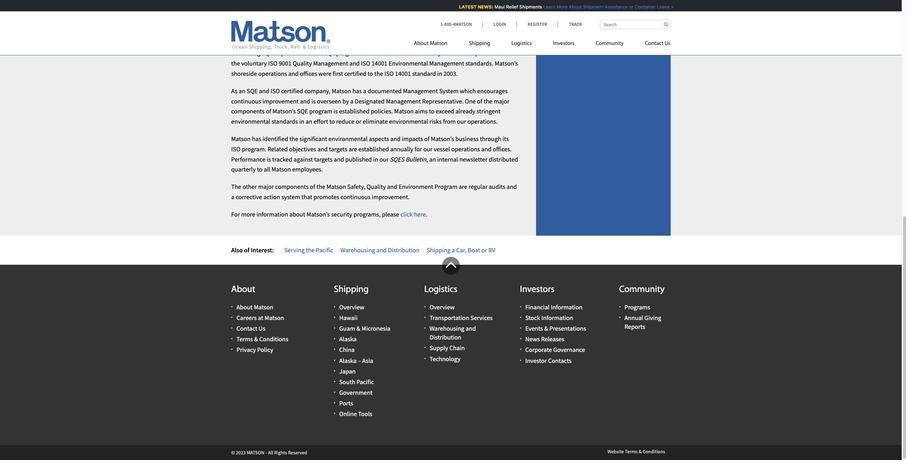 Task type: locate. For each thing, give the bounding box(es) containing it.
relief
[[505, 4, 517, 10]]

>
[[670, 4, 673, 10]]

in left 1998
[[302, 8, 307, 16]]

the inside as an sqe and iso certified company, matson has a documented management system which encourages continuous improvement and is overseen by a designated management representative. one of the major components of matson's sqe program is established policies. matson aims to exceed already stringent environmental standards in an effort to reduce or eliminate environmental risks from our operations.
[[484, 97, 493, 105]]

certified
[[345, 29, 367, 37], [493, 39, 515, 47], [344, 69, 366, 78], [281, 87, 303, 95]]

japan link
[[339, 367, 356, 375]]

us inside section
[[572, 26, 579, 34]]

the inside 'the other major components of the matson safety, quality and environment program are regular audits and a corrective action system that promotes continuous improvement.'
[[317, 183, 325, 191]]

1 horizontal spatial shipping
[[427, 246, 451, 254]]

None search field
[[600, 20, 671, 29]]

meeting
[[238, 49, 260, 57]]

matson up promotes in the top left of the page
[[327, 183, 346, 191]]

was
[[350, 18, 361, 27]]

1 horizontal spatial overview
[[430, 303, 455, 311]]

contact inside section
[[550, 26, 571, 34]]

community down search search field
[[596, 41, 624, 46]]

its
[[355, 8, 361, 16], [503, 135, 509, 143]]

ism up vessels,
[[385, 29, 395, 37]]

logistics down backtop image
[[424, 285, 458, 295]]

overview for transportation
[[430, 303, 455, 311]]

matson inside , an internal newsletter distributed quarterly to all matson employees.
[[272, 165, 291, 173]]

documented
[[368, 87, 402, 95]]

environmental
[[447, 29, 486, 37], [389, 59, 428, 67]]

2 overview link from the left
[[430, 303, 455, 311]]

1 vertical spatial has
[[252, 135, 261, 143]]

alaska
[[339, 335, 357, 343], [339, 356, 357, 365]]

contact up 'investors' "link"
[[550, 26, 571, 34]]

targets up published
[[329, 145, 347, 153]]

to right the effort
[[329, 117, 335, 126]]

alaska down "guam"
[[339, 335, 357, 343]]

matson inside 'the other major components of the matson safety, quality and environment program are regular audits and a corrective action system that promotes continuous improvement.'
[[327, 183, 346, 191]]

business
[[455, 135, 479, 143]]

reports
[[625, 322, 645, 331]]

matson's down 'from'
[[431, 135, 454, 143]]

of right one
[[477, 97, 482, 105]]

shipping link
[[458, 37, 501, 52]]

1 horizontal spatial first
[[333, 69, 343, 78]]

program inside ss chief gadao became the first u.s.-flag container vessel certified to the ism safety, quality and environmental management (sqe) program. since then, all matson vessels, including our newest ships, have been certified as meeting sqe requirements. the sqe program combines the now-mandatory ism code requirements with the voluntary iso 9001 quality management and iso 14001 environmental management standards. matson's shoreside operations and offices were first certified to the iso 14001 standard in 2003.
[[336, 49, 359, 57]]

to
[[322, 8, 328, 16], [383, 8, 388, 16], [368, 29, 373, 37], [368, 69, 373, 78], [429, 107, 435, 115], [329, 117, 335, 126], [257, 165, 263, 173]]

2 overview from the left
[[430, 303, 455, 311]]

0 horizontal spatial shipping
[[334, 285, 369, 295]]

program. down flag
[[284, 39, 308, 47]]

major
[[494, 97, 510, 105], [258, 183, 274, 191]]

the up the objectives
[[290, 135, 298, 143]]

0 vertical spatial ism
[[385, 29, 395, 37]]

1 vertical spatial the
[[231, 183, 241, 191]]

one
[[465, 97, 476, 105]]

0 horizontal spatial components
[[231, 107, 265, 115]]

of right 'impacts'
[[424, 135, 430, 143]]

1 horizontal spatial contact us link
[[550, 26, 579, 34]]

about for about
[[231, 285, 255, 295]]

1 horizontal spatial continuous
[[341, 193, 371, 201]]

2 vertical spatial contact us link
[[237, 324, 265, 332]]

sqes
[[390, 155, 404, 163]]

matson's
[[446, 18, 469, 27], [495, 59, 518, 67], [273, 107, 296, 115], [431, 135, 454, 143], [307, 210, 330, 218]]

then,
[[325, 39, 339, 47]]

management inside matson made the decision in 1998 to certify all its vessels to the requirements of the international safety management (ism) code, four years before it was required by regulation. in 2003, matson's
[[231, 18, 266, 27]]

1 horizontal spatial its
[[503, 135, 509, 143]]

supply
[[430, 344, 448, 352]]

about
[[289, 210, 305, 218]]

our down already
[[457, 117, 466, 126]]

please
[[382, 210, 399, 218]]

pacific up the government link
[[357, 378, 374, 386]]

2 vertical spatial quality
[[367, 183, 386, 191]]

1 horizontal spatial by
[[386, 18, 392, 27]]

warehousing inside overview transportation services warehousing and distribution supply chain technology
[[430, 324, 464, 332]]

quality up offices at the top of the page
[[293, 59, 312, 67]]

major down encourages
[[494, 97, 510, 105]]

first
[[264, 29, 274, 37], [333, 69, 343, 78]]

0 horizontal spatial policy
[[257, 346, 273, 354]]

0 horizontal spatial contact us
[[550, 26, 579, 34]]

releases
[[541, 335, 564, 343]]

exceed
[[436, 107, 454, 115]]

from
[[443, 117, 456, 126]]

improvement
[[263, 97, 299, 105]]

matson up 'combines'
[[348, 39, 367, 47]]

for more information about matson's security programs, please click here .
[[231, 210, 428, 218]]

contact down careers on the bottom left of the page
[[237, 324, 257, 332]]

overview inside overview transportation services warehousing and distribution supply chain technology
[[430, 303, 455, 311]]

matson up the performance
[[231, 135, 251, 143]]

0 horizontal spatial environmental
[[389, 59, 428, 67]]

1 vertical spatial program
[[309, 107, 332, 115]]

combines
[[361, 49, 386, 57]]

1 vertical spatial program.
[[242, 145, 266, 153]]

footer
[[0, 257, 902, 460]]

0 horizontal spatial pacific
[[316, 246, 333, 254]]

vessel inside ss chief gadao became the first u.s.-flag container vessel certified to the ism safety, quality and environmental management (sqe) program. since then, all matson vessels, including our newest ships, have been certified as meeting sqe requirements. the sqe program combines the now-mandatory ism code requirements with the voluntary iso 9001 quality management and iso 14001 environmental management standards. matson's shoreside operations and offices were first certified to the iso 14001 standard in 2003.
[[327, 29, 343, 37]]

0 vertical spatial logistics
[[512, 41, 532, 46]]

privacy inside about matson careers at matson contact us terms & conditions privacy policy
[[237, 346, 256, 354]]

1 vertical spatial or
[[356, 117, 362, 126]]

management up "became"
[[231, 18, 266, 27]]

1 horizontal spatial program
[[336, 49, 359, 57]]

in inside ss chief gadao became the first u.s.-flag container vessel certified to the ism safety, quality and environmental management (sqe) program. since then, all matson vessels, including our newest ships, have been certified as meeting sqe requirements. the sqe program combines the now-mandatory ism code requirements with the voluntary iso 9001 quality management and iso 14001 environmental management standards. matson's shoreside operations and offices were first certified to the iso 14001 standard in 2003.
[[437, 69, 442, 78]]

contact us link
[[550, 26, 579, 34], [634, 37, 671, 52], [237, 324, 265, 332]]

are left regular
[[459, 183, 467, 191]]

2 vertical spatial is
[[267, 155, 271, 163]]

the down since at left top
[[313, 49, 323, 57]]

contact us link for privacy policy
[[550, 26, 579, 34]]

online
[[339, 410, 357, 418]]

0 vertical spatial shipping
[[469, 41, 490, 46]]

footer containing about
[[0, 257, 902, 460]]

matson inside ss chief gadao became the first u.s.-flag container vessel certified to the ism safety, quality and environmental management (sqe) program. since then, all matson vessels, including our newest ships, have been certified as meeting sqe requirements. the sqe program combines the now-mandatory ism code requirements with the voluntary iso 9001 quality management and iso 14001 environmental management standards. matson's shoreside operations and offices were first certified to the iso 14001 standard in 2003.
[[348, 39, 367, 47]]

our left sqes
[[380, 155, 389, 163]]

are inside matson has identified the significant environmental aspects and impacts of matson's business through its iso program. related objectives and targets are established annually for our vessel operations and offices. performance is tracked against targets and published in our
[[349, 145, 357, 153]]

privacy down more
[[550, 12, 570, 21]]

1 vertical spatial logistics
[[424, 285, 458, 295]]

an inside , an internal newsletter distributed quarterly to all matson employees.
[[429, 155, 436, 163]]

1 vertical spatial quality
[[293, 59, 312, 67]]

certified up improvement
[[281, 87, 303, 95]]

about matson link for careers at matson "link"
[[237, 303, 273, 311]]

privacy policy
[[550, 12, 587, 21]]

us inside about matson careers at matson contact us terms & conditions privacy policy
[[259, 324, 265, 332]]

program. up the performance
[[242, 145, 266, 153]]

shipping a car, boat or rv link
[[427, 246, 495, 254]]

register link
[[517, 21, 558, 27]]

which
[[460, 87, 476, 95]]

japan
[[339, 367, 356, 375]]

our
[[417, 39, 426, 47], [457, 117, 466, 126], [423, 145, 433, 153], [380, 155, 389, 163]]

1 vertical spatial shipping
[[427, 246, 451, 254]]

2 alaska from the top
[[339, 356, 357, 365]]

0 horizontal spatial operations
[[258, 69, 287, 78]]

1 horizontal spatial program.
[[284, 39, 308, 47]]

of right also
[[244, 246, 250, 254]]

1998
[[309, 8, 321, 16]]

terms & conditions link
[[237, 335, 288, 343]]

matson made the decision in 1998 to certify all its vessels to the requirements of the international safety management (ism) code, four years before it was required by regulation. in 2003, matson's
[[231, 8, 506, 27]]

safety, down published
[[347, 183, 365, 191]]

alaska up japan link
[[339, 356, 357, 365]]

800-
[[444, 21, 453, 27]]

section
[[527, 0, 680, 236]]

the
[[268, 8, 277, 16], [390, 8, 398, 16], [443, 8, 452, 16], [254, 29, 263, 37], [375, 29, 384, 37], [388, 49, 397, 57], [231, 59, 240, 67], [374, 69, 383, 78], [484, 97, 493, 105], [290, 135, 298, 143], [317, 183, 325, 191], [306, 246, 315, 254]]

the up 'stringent'
[[484, 97, 493, 105]]

0 horizontal spatial all
[[264, 165, 270, 173]]

0 vertical spatial alaska
[[339, 335, 357, 343]]

about for about matson careers at matson contact us terms & conditions privacy policy
[[237, 303, 253, 311]]

is down overseen
[[334, 107, 338, 115]]

1 horizontal spatial distribution
[[430, 333, 461, 341]]

environmental up "identified"
[[231, 117, 270, 126]]

1 vertical spatial environmental
[[389, 59, 428, 67]]

iso inside matson has identified the significant environmental aspects and impacts of matson's business through its iso program. related objectives and targets are established annually for our vessel operations and offices. performance is tracked against targets and published in our
[[231, 145, 241, 153]]

Search search field
[[600, 20, 671, 29]]

1 vertical spatial by
[[343, 97, 349, 105]]

1 vertical spatial established
[[359, 145, 389, 153]]

in right standards
[[299, 117, 304, 126]]

has inside matson has identified the significant environmental aspects and impacts of matson's business through its iso program. related objectives and targets are established annually for our vessel operations and offices. performance is tracked against targets and published in our
[[252, 135, 261, 143]]

about inside about matson careers at matson contact us terms & conditions privacy policy
[[237, 303, 253, 311]]

overview link
[[339, 303, 364, 311], [430, 303, 455, 311]]

contact inside contact us link
[[645, 41, 664, 46]]

components inside 'the other major components of the matson safety, quality and environment program are regular audits and a corrective action system that promotes continuous improvement.'
[[275, 183, 309, 191]]

0 vertical spatial contact us link
[[550, 26, 579, 34]]

1 vertical spatial vessel
[[434, 145, 450, 153]]

overview link up transportation
[[430, 303, 455, 311]]

car,
[[456, 246, 467, 254]]

0 vertical spatial about matson link
[[414, 37, 458, 52]]

contact us link down privacy policy
[[550, 26, 579, 34]]

an right "as"
[[239, 87, 246, 95]]

us down search image
[[665, 41, 671, 46]]

rv
[[488, 246, 495, 254]]

1 horizontal spatial vessel
[[434, 145, 450, 153]]

0 horizontal spatial warehousing and distribution link
[[340, 246, 420, 254]]

overview inside overview hawaii guam & micronesia alaska china alaska – asia japan south pacific government ports online tools
[[339, 303, 364, 311]]

other
[[243, 183, 257, 191]]

all inside ss chief gadao became the first u.s.-flag container vessel certified to the ism safety, quality and environmental management (sqe) program. since then, all matson vessels, including our newest ships, have been certified as meeting sqe requirements. the sqe program combines the now-mandatory ism code requirements with the voluntary iso 9001 quality management and iso 14001 environmental management standards. matson's shoreside operations and offices were first certified to the iso 14001 standard in 2003.
[[340, 39, 347, 47]]

since
[[309, 39, 324, 47]]

aims
[[415, 107, 428, 115]]

0 horizontal spatial quality
[[293, 59, 312, 67]]

has inside as an sqe and iso certified company, matson has a documented management system which encourages continuous improvement and is overseen by a designated management representative. one of the major components of matson's sqe program is established policies. matson aims to exceed already stringent environmental standards in an effort to reduce or eliminate environmental risks from our operations.
[[353, 87, 362, 95]]

0 vertical spatial privacy
[[550, 12, 570, 21]]

& inside financial information stock information events & presentations news releases corporate governance investor contacts
[[544, 324, 548, 332]]

serving
[[284, 246, 305, 254]]

serving the pacific
[[284, 246, 333, 254]]

are up published
[[349, 145, 357, 153]]

information up events & presentations link
[[542, 314, 573, 322]]

0 horizontal spatial continuous
[[231, 97, 261, 105]]

0 horizontal spatial distribution
[[388, 246, 420, 254]]

privacy policy link
[[550, 12, 587, 21], [237, 346, 273, 354]]

distribution
[[388, 246, 420, 254], [430, 333, 461, 341]]

overseen
[[317, 97, 341, 105]]

1 horizontal spatial major
[[494, 97, 510, 105]]

transportation
[[430, 314, 469, 322]]

1 alaska from the top
[[339, 335, 357, 343]]

1 horizontal spatial logistics
[[512, 41, 532, 46]]

about inside top menu navigation
[[414, 41, 429, 46]]

0 vertical spatial contact
[[550, 26, 571, 34]]

0 vertical spatial vessel
[[327, 29, 343, 37]]

an
[[239, 87, 246, 95], [306, 117, 312, 126], [429, 155, 436, 163]]

requirements inside ss chief gadao became the first u.s.-flag container vessel certified to the ism safety, quality and environmental management (sqe) program. since then, all matson vessels, including our newest ships, have been certified as meeting sqe requirements. the sqe program combines the now-mandatory ism code requirements with the voluntary iso 9001 quality management and iso 14001 environmental management standards. matson's shoreside operations and offices were first certified to the iso 14001 standard in 2003.
[[468, 49, 504, 57]]

1 horizontal spatial environmental
[[329, 135, 368, 143]]

or left container
[[628, 4, 632, 10]]

program down then,
[[336, 49, 359, 57]]

offices.
[[493, 145, 512, 153]]

0 vertical spatial us
[[572, 26, 579, 34]]

quality down in
[[415, 29, 434, 37]]

the left other
[[231, 183, 241, 191]]

matson's inside matson made the decision in 1998 to certify all its vessels to the requirements of the international safety management (ism) code, four years before it was required by regulation. in 2003, matson's
[[446, 18, 469, 27]]

decision
[[279, 8, 301, 16]]

requirements inside matson made the decision in 1998 to certify all its vessels to the requirements of the international safety management (ism) code, four years before it was required by regulation. in 2003, matson's
[[400, 8, 436, 16]]

0 horizontal spatial ism
[[385, 29, 395, 37]]

investors inside "link"
[[553, 41, 575, 46]]

matson's down with
[[495, 59, 518, 67]]

at
[[258, 314, 263, 322]]

terms inside about matson careers at matson contact us terms & conditions privacy policy
[[237, 335, 253, 343]]

0 vertical spatial program.
[[284, 39, 308, 47]]

is inside matson has identified the significant environmental aspects and impacts of matson's business through its iso program. related objectives and targets are established annually for our vessel operations and offices. performance is tracked against targets and published in our
[[267, 155, 271, 163]]

1 horizontal spatial the
[[313, 49, 323, 57]]

privacy policy link down terms & conditions link
[[237, 346, 273, 354]]

annually
[[390, 145, 413, 153]]

improvement.
[[372, 193, 410, 201]]

in right published
[[373, 155, 378, 163]]

operations inside ss chief gadao became the first u.s.-flag container vessel certified to the ism safety, quality and environmental management (sqe) program. since then, all matson vessels, including our newest ships, have been certified as meeting sqe requirements. the sqe program combines the now-mandatory ism code requirements with the voluntary iso 9001 quality management and iso 14001 environmental management standards. matson's shoreside operations and offices were first certified to the iso 14001 standard in 2003.
[[258, 69, 287, 78]]

sqe down then,
[[324, 49, 335, 57]]

1 horizontal spatial ism
[[442, 49, 452, 57]]

became
[[231, 29, 252, 37]]

1 horizontal spatial requirements
[[468, 49, 504, 57]]

ism left code
[[442, 49, 452, 57]]

0 horizontal spatial terms
[[237, 335, 253, 343]]

vessel up internal
[[434, 145, 450, 153]]

0 horizontal spatial overview link
[[339, 303, 364, 311]]

quality up improvement. at left top
[[367, 183, 386, 191]]

or
[[628, 4, 632, 10], [356, 117, 362, 126], [482, 246, 487, 254]]

environmental down reduce
[[329, 135, 368, 143]]

overview link up the hawaii link
[[339, 303, 364, 311]]

financial
[[525, 303, 550, 311]]

matson down tracked
[[272, 165, 291, 173]]

2 horizontal spatial an
[[429, 155, 436, 163]]

eliminate
[[363, 117, 388, 126]]

1 horizontal spatial contact
[[550, 26, 571, 34]]

the up (ism)
[[268, 8, 277, 16]]

micronesia
[[362, 324, 391, 332]]

contact us link down search image
[[634, 37, 671, 52]]

environmental down 4matson
[[447, 29, 486, 37]]

0 horizontal spatial an
[[239, 87, 246, 95]]

0 horizontal spatial program
[[309, 107, 332, 115]]

terms down careers on the bottom left of the page
[[237, 335, 253, 343]]

0 horizontal spatial conditions
[[259, 335, 288, 343]]

requirements down been
[[468, 49, 504, 57]]

overview up the hawaii link
[[339, 303, 364, 311]]

1 vertical spatial contact us
[[645, 41, 671, 46]]

1 horizontal spatial warehousing
[[430, 324, 464, 332]]

to right 1998
[[322, 8, 328, 16]]

2 horizontal spatial is
[[334, 107, 338, 115]]

operations inside matson has identified the significant environmental aspects and impacts of matson's business through its iso program. related objectives and targets are established annually for our vessel operations and offices. performance is tracked against targets and published in our
[[451, 145, 480, 153]]

1 horizontal spatial operations
[[451, 145, 480, 153]]

the inside ss chief gadao became the first u.s.-flag container vessel certified to the ism safety, quality and environmental management (sqe) program. since then, all matson vessels, including our newest ships, have been certified as meeting sqe requirements. the sqe program combines the now-mandatory ism code requirements with the voluntary iso 9001 quality management and iso 14001 environmental management standards. matson's shoreside operations and offices were first certified to the iso 14001 standard in 2003.
[[313, 49, 323, 57]]

1 vertical spatial iso 14001
[[385, 69, 411, 78]]

or right reduce
[[356, 117, 362, 126]]

matson right at
[[265, 314, 284, 322]]

1 overview from the left
[[339, 303, 364, 311]]

shipping up backtop image
[[427, 246, 451, 254]]

continuous up programs,
[[341, 193, 371, 201]]

1 horizontal spatial privacy policy link
[[550, 12, 587, 21]]

–
[[358, 356, 361, 365]]

1 vertical spatial safety,
[[347, 183, 365, 191]]

government
[[339, 388, 373, 397]]

shipping a car, boat or rv
[[427, 246, 495, 254]]

1 horizontal spatial iso
[[271, 87, 280, 95]]

contact us down search image
[[645, 41, 671, 46]]

0 vertical spatial all
[[347, 8, 354, 16]]

0 vertical spatial warehousing and distribution link
[[340, 246, 420, 254]]

0 vertical spatial are
[[349, 145, 357, 153]]

has up designated
[[353, 87, 362, 95]]

here
[[414, 210, 426, 218]]

shipping up the hawaii link
[[334, 285, 369, 295]]

matson's right 1-
[[446, 18, 469, 27]]

shipping inside top menu navigation
[[469, 41, 490, 46]]

logistics inside logistics link
[[512, 41, 532, 46]]

all inside matson made the decision in 1998 to certify all its vessels to the requirements of the international safety management (ism) code, four years before it was required by regulation. in 2003, matson's
[[347, 8, 354, 16]]

latest news: maui relief shipments learn more about shipment assistance or container loans >
[[458, 4, 673, 10]]

established down aspects
[[359, 145, 389, 153]]

0 vertical spatial investors
[[553, 41, 575, 46]]

1 vertical spatial an
[[306, 117, 312, 126]]

vessel down before at the left top of page
[[327, 29, 343, 37]]

its up offices.
[[503, 135, 509, 143]]

us up terms & conditions link
[[259, 324, 265, 332]]

vessels,
[[369, 39, 389, 47]]

first right were at the left of the page
[[333, 69, 343, 78]]

guam
[[339, 324, 355, 332]]

& right "website"
[[639, 448, 642, 455]]

supply chain link
[[430, 344, 465, 352]]

management up the 2003.
[[429, 59, 464, 67]]

1 overview link from the left
[[339, 303, 364, 311]]

iso 14001 down now-
[[385, 69, 411, 78]]

1 horizontal spatial all
[[340, 39, 347, 47]]

is down company,
[[312, 97, 316, 105]]

0 vertical spatial safety,
[[396, 29, 414, 37]]

0 vertical spatial the
[[313, 49, 323, 57]]

standards.
[[466, 59, 494, 67]]

program inside as an sqe and iso certified company, matson has a documented management system which encourages continuous improvement and is overseen by a designated management representative. one of the major components of matson's sqe program is established policies. matson aims to exceed already stringent environmental standards in an effort to reduce or eliminate environmental risks from our operations.
[[309, 107, 332, 115]]

components down "as"
[[231, 107, 265, 115]]

about matson
[[414, 41, 448, 46]]

0 vertical spatial continuous
[[231, 97, 261, 105]]

1 horizontal spatial components
[[275, 183, 309, 191]]

the inside matson has identified the significant environmental aspects and impacts of matson's business through its iso program. related objectives and targets are established annually for our vessel operations and offices. performance is tracked against targets and published in our
[[290, 135, 298, 143]]

matson's inside matson has identified the significant environmental aspects and impacts of matson's business through its iso program. related objectives and targets are established annually for our vessel operations and offices. performance is tracked against targets and published in our
[[431, 135, 454, 143]]

code,
[[282, 18, 298, 27]]

has left "identified"
[[252, 135, 261, 143]]

or inside as an sqe and iso certified company, matson has a documented management system which encourages continuous improvement and is overseen by a designated management representative. one of the major components of matson's sqe program is established policies. matson aims to exceed already stringent environmental standards in an effort to reduce or eliminate environmental risks from our operations.
[[356, 117, 362, 126]]

2003,
[[430, 18, 445, 27]]

environmental down now-
[[389, 59, 428, 67]]

program.
[[284, 39, 308, 47], [242, 145, 266, 153]]

continuous inside 'the other major components of the matson safety, quality and environment program are regular audits and a corrective action system that promotes continuous improvement.'
[[341, 193, 371, 201]]

regulation.
[[394, 18, 423, 27]]

& inside about matson careers at matson contact us terms & conditions privacy policy
[[254, 335, 258, 343]]

0 vertical spatial requirements
[[400, 8, 436, 16]]

safety,
[[396, 29, 414, 37], [347, 183, 365, 191]]

standards
[[272, 117, 298, 126]]

1 vertical spatial all
[[340, 39, 347, 47]]

newsletter
[[459, 155, 488, 163]]

0 vertical spatial components
[[231, 107, 265, 115]]

boat
[[468, 246, 480, 254]]

program up the effort
[[309, 107, 332, 115]]

certified inside as an sqe and iso certified company, matson has a documented management system which encourages continuous improvement and is overseen by a designated management representative. one of the major components of matson's sqe program is established policies. matson aims to exceed already stringent environmental standards in an effort to reduce or eliminate environmental risks from our operations.
[[281, 87, 303, 95]]

investors up financial
[[520, 285, 555, 295]]

safety, inside 'the other major components of the matson safety, quality and environment program are regular audits and a corrective action system that promotes continuous improvement.'
[[347, 183, 365, 191]]

by right required
[[386, 18, 392, 27]]

code
[[453, 49, 467, 57]]

of up 2003,
[[437, 8, 442, 16]]

0 vertical spatial pacific
[[316, 246, 333, 254]]

1 horizontal spatial safety,
[[396, 29, 414, 37]]

established inside matson has identified the significant environmental aspects and impacts of matson's business through its iso program. related objectives and targets are established annually for our vessel operations and offices. performance is tracked against targets and published in our
[[359, 145, 389, 153]]

investors down track link
[[553, 41, 575, 46]]

continuous
[[231, 97, 261, 105], [341, 193, 371, 201]]



Task type: describe. For each thing, give the bounding box(es) containing it.
overview link for logistics
[[430, 303, 455, 311]]

asia
[[362, 356, 373, 365]]

program. inside ss chief gadao became the first u.s.-flag container vessel certified to the ism safety, quality and environmental management (sqe) program. since then, all matson vessels, including our newest ships, have been certified as meeting sqe requirements. the sqe program combines the now-mandatory ism code requirements with the voluntary iso 9001 quality management and iso 14001 environmental management standards. matson's shoreside operations and offices were first certified to the iso 14001 standard in 2003.
[[284, 39, 308, 47]]

1-
[[441, 21, 444, 27]]

components inside as an sqe and iso certified company, matson has a documented management system which encourages continuous improvement and is overseen by a designated management representative. one of the major components of matson's sqe program is established policies. matson aims to exceed already stringent environmental standards in an effort to reduce or eliminate environmental risks from our operations.
[[231, 107, 265, 115]]

the right serving
[[306, 246, 315, 254]]

an for certified
[[239, 87, 246, 95]]

as an sqe and iso certified company, matson has a documented management system which encourages continuous improvement and is overseen by a designated management representative. one of the major components of matson's sqe program is established policies. matson aims to exceed already stringent environmental standards in an effort to reduce or eliminate environmental risks from our operations.
[[231, 87, 510, 126]]

0 vertical spatial targets
[[329, 145, 347, 153]]

conditions inside about matson careers at matson contact us terms & conditions privacy policy
[[259, 335, 288, 343]]

major inside as an sqe and iso certified company, matson has a documented management system which encourages continuous improvement and is overseen by a designated management representative. one of the major components of matson's sqe program is established policies. matson aims to exceed already stringent environmental standards in an effort to reduce or eliminate environmental risks from our operations.
[[494, 97, 510, 105]]

program. inside matson has identified the significant environmental aspects and impacts of matson's business through its iso program. related objectives and targets are established annually for our vessel operations and offices. performance is tracked against targets and published in our
[[242, 145, 266, 153]]

of inside 'the other major components of the matson safety, quality and environment program are regular audits and a corrective action system that promotes continuous improvement.'
[[310, 183, 315, 191]]

programs annual giving reports
[[625, 303, 661, 331]]

1 vertical spatial is
[[334, 107, 338, 115]]

certified down 'combines'
[[344, 69, 366, 78]]

by inside as an sqe and iso certified company, matson has a documented management system which encourages continuous improvement and is overseen by a designated management representative. one of the major components of matson's sqe program is established policies. matson aims to exceed already stringent environmental standards in an effort to reduce or eliminate environmental risks from our operations.
[[343, 97, 349, 105]]

quality inside 'the other major components of the matson safety, quality and environment program are regular audits and a corrective action system that promotes continuous improvement.'
[[367, 183, 386, 191]]

to down required
[[368, 29, 373, 37]]

1 horizontal spatial conditions
[[643, 448, 665, 455]]

investors link
[[543, 37, 585, 52]]

management up aims
[[386, 97, 421, 105]]

for
[[231, 210, 240, 218]]

management up meeting
[[231, 39, 266, 47]]

u.s.-
[[275, 29, 288, 37]]

4matson
[[453, 21, 472, 27]]

policies.
[[371, 107, 393, 115]]

and inside overview transportation services warehousing and distribution supply chain technology
[[466, 324, 476, 332]]

in inside as an sqe and iso certified company, matson has a documented management system which encourages continuous improvement and is overseen by a designated management representative. one of the major components of matson's sqe program is established policies. matson aims to exceed already stringent environmental standards in an effort to reduce or eliminate environmental risks from our operations.
[[299, 117, 304, 126]]

0 vertical spatial information
[[551, 303, 583, 311]]

contact us inside contact us link
[[645, 41, 671, 46]]

information
[[257, 210, 288, 218]]

matson inside top menu navigation
[[430, 41, 448, 46]]

contact us link for careers at matson
[[237, 324, 265, 332]]

top menu navigation
[[414, 37, 671, 52]]

its inside matson made the decision in 1998 to certify all its vessels to the requirements of the international safety management (ism) code, four years before it was required by regulation. in 2003, matson's
[[355, 8, 361, 16]]

(sqe)
[[267, 39, 282, 47]]

risks
[[429, 117, 442, 126]]

alaska – asia link
[[339, 356, 373, 365]]

matson inside matson has identified the significant environmental aspects and impacts of matson's business through its iso program. related objectives and targets are established annually for our vessel operations and offices. performance is tracked against targets and published in our
[[231, 135, 251, 143]]

in inside matson made the decision in 1998 to certify all its vessels to the requirements of the international safety management (ism) code, four years before it was required by regulation. in 2003, matson's
[[302, 8, 307, 16]]

a left designated
[[350, 97, 354, 105]]

pacific inside overview hawaii guam & micronesia alaska china alaska – asia japan south pacific government ports online tools
[[357, 378, 374, 386]]

ports link
[[339, 399, 353, 407]]

2 horizontal spatial environmental
[[389, 117, 428, 126]]

major inside 'the other major components of the matson safety, quality and environment program are regular audits and a corrective action system that promotes continuous improvement.'
[[258, 183, 274, 191]]

policy inside about matson careers at matson contact us terms & conditions privacy policy
[[257, 346, 273, 354]]

2 vertical spatial shipping
[[334, 285, 369, 295]]

interest:
[[251, 246, 274, 254]]

0 horizontal spatial privacy policy link
[[237, 346, 273, 354]]

,
[[426, 155, 428, 163]]

have
[[464, 39, 477, 47]]

all inside , an internal newsletter distributed quarterly to all matson employees.
[[264, 165, 270, 173]]

1 horizontal spatial warehousing and distribution link
[[430, 324, 476, 341]]

1 vertical spatial ism
[[442, 49, 452, 57]]

1 vertical spatial contact us link
[[634, 37, 671, 52]]

matson left aims
[[394, 107, 414, 115]]

0 vertical spatial quality
[[415, 29, 434, 37]]

overview for hawaii
[[339, 303, 364, 311]]

1-800-4matson
[[441, 21, 472, 27]]

contact inside about matson careers at matson contact us terms & conditions privacy policy
[[237, 324, 257, 332]]

distribution inside overview transportation services warehousing and distribution supply chain technology
[[430, 333, 461, 341]]

about matson careers at matson contact us terms & conditions privacy policy
[[237, 303, 288, 354]]

related
[[268, 145, 288, 153]]

maui
[[493, 4, 504, 10]]

1 horizontal spatial environmental
[[447, 29, 486, 37]]

the up regulation.
[[390, 8, 398, 16]]

annual
[[625, 314, 643, 322]]

click here link
[[401, 210, 426, 218]]

guam & micronesia link
[[339, 324, 391, 332]]

to down 'combines'
[[368, 69, 373, 78]]

ss chief gadao became the first u.s.-flag container vessel certified to the ism safety, quality and environmental management (sqe) program. since then, all matson vessels, including our newest ships, have been certified as meeting sqe requirements. the sqe program combines the now-mandatory ism code requirements with the voluntary iso 9001 quality management and iso 14001 environmental management standards. matson's shoreside operations and offices were first certified to the iso 14001 standard in 2003.
[[231, 18, 518, 78]]

rights
[[274, 449, 287, 456]]

logistics link
[[501, 37, 543, 52]]

to inside , an internal newsletter distributed quarterly to all matson employees.
[[257, 165, 263, 173]]

a left car,
[[452, 246, 455, 254]]

quarterly
[[231, 165, 256, 173]]

about for about matson
[[414, 41, 429, 46]]

are inside 'the other major components of the matson safety, quality and environment program are regular audits and a corrective action system that promotes continuous improvement.'
[[459, 183, 467, 191]]

the down as
[[231, 59, 240, 67]]

international
[[454, 8, 488, 16]]

established inside as an sqe and iso certified company, matson has a documented management system which encourages continuous improvement and is overseen by a designated management representative. one of the major components of matson's sqe program is established policies. matson aims to exceed already stringent environmental standards in an effort to reduce or eliminate environmental risks from our operations.
[[339, 107, 370, 115]]

by inside matson made the decision in 1998 to certify all its vessels to the requirements of the international safety management (ism) code, four years before it was required by regulation. in 2003, matson's
[[386, 18, 392, 27]]

the inside 'the other major components of the matson safety, quality and environment program are regular audits and a corrective action system that promotes continuous improvement.'
[[231, 183, 241, 191]]

sqe right "as"
[[247, 87, 258, 95]]

our inside as an sqe and iso certified company, matson has a documented management system which encourages continuous improvement and is overseen by a designated management representative. one of the major components of matson's sqe program is established policies. matson aims to exceed already stringent environmental standards in an effort to reduce or eliminate environmental risks from our operations.
[[457, 117, 466, 126]]

continuous inside as an sqe and iso certified company, matson has a documented management system which encourages continuous improvement and is overseen by a designated management representative. one of the major components of matson's sqe program is established policies. matson aims to exceed already stringent environmental standards in an effort to reduce or eliminate environmental risks from our operations.
[[231, 97, 261, 105]]

1 horizontal spatial an
[[306, 117, 312, 126]]

published
[[345, 155, 372, 163]]

financial information stock information events & presentations news releases corporate governance investor contacts
[[525, 303, 586, 365]]

1 vertical spatial community
[[619, 285, 665, 295]]

environmental inside matson has identified the significant environmental aspects and impacts of matson's business through its iso program. related objectives and targets are established annually for our vessel operations and offices. performance is tracked against targets and published in our
[[329, 135, 368, 143]]

in inside matson has identified the significant environmental aspects and impacts of matson's business through its iso program. related objectives and targets are established annually for our vessel operations and offices. performance is tracked against targets and published in our
[[373, 155, 378, 163]]

impacts
[[402, 135, 423, 143]]

about matson link for shipping link on the top right of the page
[[414, 37, 458, 52]]

events
[[525, 324, 543, 332]]

& inside overview hawaii guam & micronesia alaska china alaska – asia japan south pacific government ports online tools
[[357, 324, 360, 332]]

programs
[[625, 303, 650, 311]]

matson's inside as an sqe and iso certified company, matson has a documented management system which encourages continuous improvement and is overseen by a designated management representative. one of the major components of matson's sqe program is established policies. matson aims to exceed already stringent environmental standards in an effort to reduce or eliminate environmental risks from our operations.
[[273, 107, 296, 115]]

of inside matson has identified the significant environmental aspects and impacts of matson's business through its iso program. related objectives and targets are established annually for our vessel operations and offices. performance is tracked against targets and published in our
[[424, 135, 430, 143]]

chain
[[450, 344, 465, 352]]

0 horizontal spatial logistics
[[424, 285, 458, 295]]

matson inside matson made the decision in 1998 to certify all its vessels to the requirements of the international safety management (ism) code, four years before it was required by regulation. in 2003, matson's
[[231, 8, 251, 16]]

audits
[[489, 183, 505, 191]]

already
[[456, 107, 475, 115]]

loans
[[656, 4, 669, 10]]

an for quarterly
[[429, 155, 436, 163]]

vessel inside matson has identified the significant environmental aspects and impacts of matson's business through its iso program. related objectives and targets are established annually for our vessel operations and offices. performance is tracked against targets and published in our
[[434, 145, 450, 153]]

0 horizontal spatial warehousing
[[340, 246, 375, 254]]

search image
[[664, 22, 668, 27]]

0 vertical spatial first
[[264, 29, 274, 37]]

that
[[301, 193, 312, 201]]

made
[[252, 8, 267, 16]]

standard
[[412, 69, 436, 78]]

overview link for shipping
[[339, 303, 364, 311]]

system
[[439, 87, 459, 95]]

shipments
[[518, 4, 541, 10]]

1 vertical spatial information
[[542, 314, 573, 322]]

safety, inside ss chief gadao became the first u.s.-flag container vessel certified to the ism safety, quality and environmental management (sqe) program. since then, all matson vessels, including our newest ships, have been certified as meeting sqe requirements. the sqe program combines the now-mandatory ism code requirements with the voluntary iso 9001 quality management and iso 14001 environmental management standards. matson's shoreside operations and offices were first certified to the iso 14001 standard in 2003.
[[396, 29, 414, 37]]

to right aims
[[429, 107, 435, 115]]

vessels
[[363, 8, 382, 16]]

aspects
[[369, 135, 389, 143]]

certified up with
[[493, 39, 515, 47]]

the left now-
[[388, 49, 397, 57]]

to right vessels
[[383, 8, 388, 16]]

programs,
[[354, 210, 381, 218]]

the right "became"
[[254, 29, 263, 37]]

0 vertical spatial contact us
[[550, 26, 579, 34]]

hawaii
[[339, 314, 358, 322]]

system
[[281, 193, 300, 201]]

2 horizontal spatial or
[[628, 4, 632, 10]]

iso 9001
[[268, 59, 291, 67]]

of down improvement
[[266, 107, 271, 115]]

1-800-4matson link
[[441, 21, 483, 27]]

1 horizontal spatial policy
[[571, 12, 587, 21]]

stock
[[525, 314, 540, 322]]

a up designated
[[363, 87, 366, 95]]

ships,
[[447, 39, 463, 47]]

iso inside as an sqe and iso certified company, matson has a documented management system which encourages continuous improvement and is overseen by a designated management representative. one of the major components of matson's sqe program is established policies. matson aims to exceed already stringent environmental standards in an effort to reduce or eliminate environmental risks from our operations.
[[271, 87, 280, 95]]

overview hawaii guam & micronesia alaska china alaska – asia japan south pacific government ports online tools
[[339, 303, 391, 418]]

china
[[339, 346, 355, 354]]

significant
[[300, 135, 327, 143]]

1 horizontal spatial or
[[482, 246, 487, 254]]

our inside ss chief gadao became the first u.s.-flag container vessel certified to the ism safety, quality and environmental management (sqe) program. since then, all matson vessels, including our newest ships, have been certified as meeting sqe requirements. the sqe program combines the now-mandatory ism code requirements with the voluntary iso 9001 quality management and iso 14001 environmental management standards. matson's shoreside operations and offices were first certified to the iso 14001 standard in 2003.
[[417, 39, 426, 47]]

0 horizontal spatial environmental
[[231, 117, 270, 126]]

0 vertical spatial iso 14001
[[361, 59, 387, 67]]

including
[[391, 39, 415, 47]]

our right for
[[423, 145, 433, 153]]

track
[[569, 21, 582, 27]]

requirements.
[[274, 49, 311, 57]]

1 vertical spatial targets
[[314, 155, 333, 163]]

matson's down promotes in the top left of the page
[[307, 210, 330, 218]]

of inside matson made the decision in 1998 to certify all its vessels to the requirements of the international safety management (ism) code, four years before it was required by regulation. in 2003, matson's
[[437, 8, 442, 16]]

sqes bulletin
[[390, 155, 426, 163]]

the other major components of the matson safety, quality and environment program are regular audits and a corrective action system that promotes continuous improvement.
[[231, 183, 517, 201]]

for
[[415, 145, 422, 153]]

programs link
[[625, 303, 650, 311]]

events & presentations link
[[525, 324, 586, 332]]

a inside 'the other major components of the matson safety, quality and environment program are regular audits and a corrective action system that promotes continuous improvement.'
[[231, 193, 234, 201]]

matson up at
[[254, 303, 273, 311]]

us inside top menu navigation
[[665, 41, 671, 46]]

1 vertical spatial terms
[[625, 448, 638, 455]]

security
[[331, 210, 352, 218]]

the up documented
[[374, 69, 383, 78]]

the up the 800- on the top of page
[[443, 8, 452, 16]]

container
[[300, 29, 326, 37]]

in
[[424, 18, 429, 27]]

(ism)
[[267, 18, 281, 27]]

more
[[555, 4, 566, 10]]

management up were at the left of the page
[[313, 59, 348, 67]]

sqe up standards
[[297, 107, 308, 115]]

sqe down '(sqe)'
[[262, 49, 273, 57]]

as
[[231, 49, 237, 57]]

1 vertical spatial investors
[[520, 285, 555, 295]]

stringent
[[477, 107, 501, 115]]

1 horizontal spatial privacy
[[550, 12, 570, 21]]

section containing privacy policy
[[527, 0, 680, 236]]

required
[[362, 18, 385, 27]]

certified down was
[[345, 29, 367, 37]]

its inside matson has identified the significant environmental aspects and impacts of matson's business through its iso program. related objectives and targets are established annually for our vessel operations and offices. performance is tracked against targets and published in our
[[503, 135, 509, 143]]

1 horizontal spatial is
[[312, 97, 316, 105]]

years
[[311, 18, 325, 27]]

community link
[[585, 37, 634, 52]]

company,
[[304, 87, 331, 95]]

backtop image
[[442, 257, 460, 275]]

management down standard
[[403, 87, 438, 95]]

the up vessels,
[[375, 29, 384, 37]]

blue matson logo with ocean, shipping, truck, rail and logistics written beneath it. image
[[231, 21, 330, 50]]

©
[[231, 449, 235, 456]]

distributed
[[489, 155, 518, 163]]

community inside top menu navigation
[[596, 41, 624, 46]]

matson up overseen
[[332, 87, 351, 95]]

0 vertical spatial privacy policy link
[[550, 12, 587, 21]]

matson has identified the significant environmental aspects and impacts of matson's business through its iso program. related objectives and targets are established annually for our vessel operations and offices. performance is tracked against targets and published in our
[[231, 135, 512, 163]]

1 vertical spatial first
[[333, 69, 343, 78]]

offices
[[300, 69, 317, 78]]

technology
[[430, 355, 461, 363]]

four
[[299, 18, 310, 27]]

matson's inside ss chief gadao became the first u.s.-flag container vessel certified to the ism safety, quality and environmental management (sqe) program. since then, all matson vessels, including our newest ships, have been certified as meeting sqe requirements. the sqe program combines the now-mandatory ism code requirements with the voluntary iso 9001 quality management and iso 14001 environmental management standards. matson's shoreside operations and offices were first certified to the iso 14001 standard in 2003.
[[495, 59, 518, 67]]

news
[[525, 335, 540, 343]]

program
[[435, 183, 458, 191]]



Task type: vqa. For each thing, say whether or not it's contained in the screenshot.
KWAI in the left bottom of the page
no



